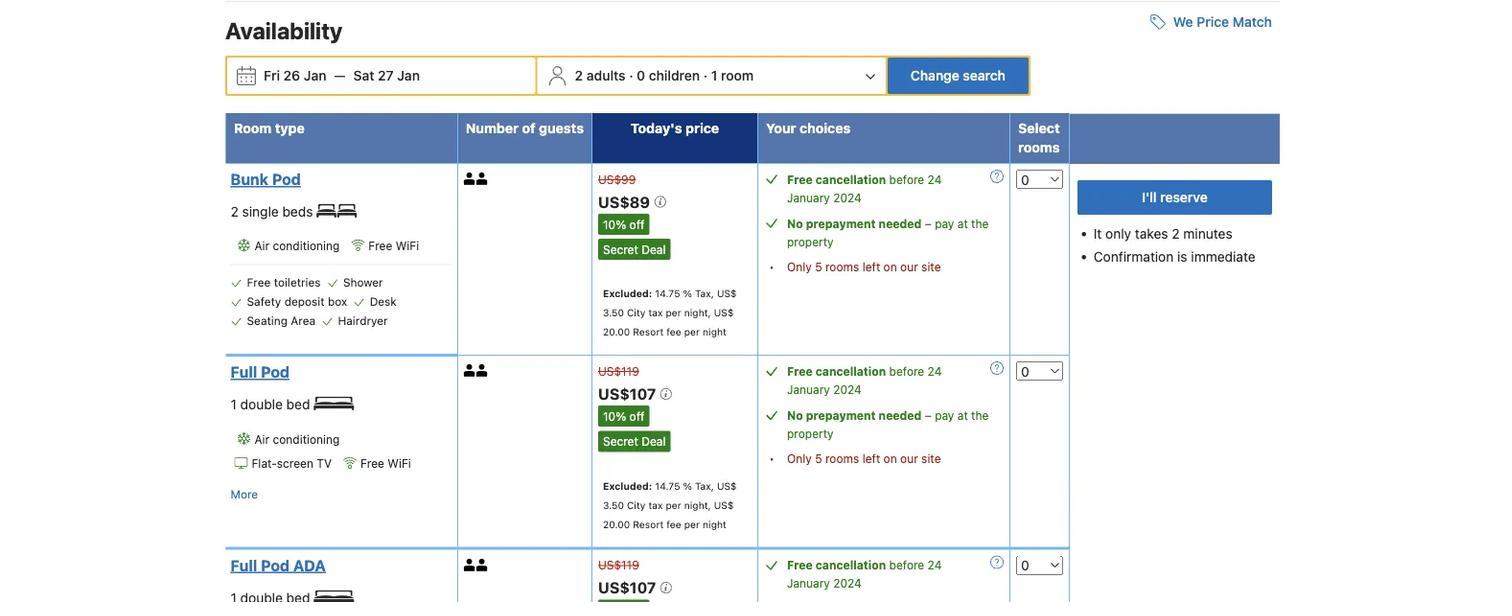 Task type: vqa. For each thing, say whether or not it's contained in the screenshot.
pay corresponding to US$107
yes



Task type: describe. For each thing, give the bounding box(es) containing it.
room type
[[234, 120, 305, 136]]

bed
[[286, 397, 310, 412]]

14.75 for us$89
[[655, 288, 680, 299]]

– pay at the property for us$107
[[787, 409, 989, 440]]

full pod link
[[231, 363, 447, 382]]

screen
[[277, 457, 313, 470]]

select rooms
[[1018, 120, 1060, 155]]

hairdryer
[[338, 314, 388, 328]]

24 for full pod ada
[[928, 558, 942, 572]]

city for us$107
[[627, 499, 646, 511]]

match
[[1233, 14, 1272, 29]]

air for bunk
[[255, 239, 269, 253]]

flat-
[[252, 457, 277, 470]]

pod for bunk pod
[[272, 170, 301, 188]]

24 for full pod
[[928, 364, 942, 378]]

2 jan from the left
[[397, 67, 420, 83]]

ada
[[293, 556, 326, 574]]

no for us$107
[[787, 409, 803, 422]]

needed for us$107
[[879, 409, 922, 422]]

prepayment for us$89
[[806, 216, 876, 230]]

number
[[466, 120, 519, 136]]

the for us$107
[[971, 409, 989, 422]]

single
[[242, 203, 279, 219]]

it
[[1094, 226, 1102, 241]]

night for us$107
[[703, 518, 726, 530]]

free toiletries
[[247, 276, 321, 289]]

10% off for us$107
[[603, 410, 645, 423]]

today's
[[631, 120, 682, 136]]

resort for us$107
[[633, 518, 664, 530]]

excluded: for us$107
[[603, 480, 652, 491]]

today's price
[[631, 120, 719, 136]]

more details on meals and payment options image
[[990, 169, 1004, 183]]

27
[[378, 67, 394, 83]]

0 vertical spatial free wifi
[[368, 239, 419, 253]]

deal for us$107
[[642, 435, 666, 448]]

deal for us$89
[[642, 243, 666, 256]]

adults
[[587, 67, 626, 83]]

1 · from the left
[[629, 67, 633, 83]]

january for bunk pod
[[787, 191, 830, 204]]

january for full pod
[[787, 383, 830, 396]]

fee for us$107
[[666, 518, 681, 530]]

1 vertical spatial free wifi
[[360, 457, 411, 470]]

availability
[[225, 17, 342, 44]]

area
[[291, 314, 315, 328]]

20.00 for us$107
[[603, 518, 630, 530]]

14.75 % tax, us$ 3.50 city tax per night, us$ 20.00 resort fee per night for us$107
[[603, 480, 737, 530]]

only for us$107
[[787, 452, 812, 465]]

tax, for us$107
[[695, 480, 714, 491]]

seating
[[247, 314, 288, 328]]

immediate
[[1191, 249, 1255, 264]]

type
[[275, 120, 305, 136]]

safety
[[247, 295, 281, 308]]

only 5 rooms left on our site for us$107
[[787, 452, 941, 465]]

fee for us$89
[[666, 326, 681, 338]]

1 inside "button"
[[711, 67, 717, 83]]

secret for us$89
[[603, 243, 638, 256]]

1 vertical spatial wifi
[[388, 457, 411, 470]]

– for us$89
[[925, 216, 932, 230]]

room
[[234, 120, 272, 136]]

conditioning for bunk pod
[[273, 239, 340, 253]]

no prepayment needed for us$89
[[787, 216, 922, 230]]

5 for us$107
[[815, 452, 822, 465]]

number of guests
[[466, 120, 584, 136]]

2 for 2 adults · 0 children · 1 room
[[575, 67, 583, 83]]

bunk
[[231, 170, 268, 188]]

takes
[[1135, 226, 1168, 241]]

2 adults · 0 children · 1 room
[[575, 67, 754, 83]]

shower
[[343, 276, 383, 289]]

tax for us$89
[[648, 307, 663, 318]]

your
[[766, 120, 796, 136]]

room
[[721, 67, 754, 83]]

confirmation
[[1094, 249, 1174, 264]]

secret deal. you're getting a reduced rate because this property is offering member-only deals when you're signed into your booking.com account.. element for us$89
[[598, 239, 671, 260]]

deposit
[[284, 295, 325, 308]]

2 adults · 0 children · 1 room button
[[539, 57, 884, 94]]

14.75 for us$107
[[655, 480, 680, 491]]

before for bunk pod
[[889, 172, 924, 186]]

rooms for us$107
[[825, 452, 859, 465]]

bunk pod
[[231, 170, 301, 188]]

no prepayment needed for us$107
[[787, 409, 922, 422]]

0
[[637, 67, 645, 83]]

full pod ada link
[[231, 556, 447, 575]]

– for us$107
[[925, 409, 932, 422]]

is
[[1177, 249, 1187, 264]]

1 double bed
[[231, 397, 314, 412]]

% for us$89
[[683, 288, 692, 299]]

property for us$89
[[787, 235, 834, 248]]

full for full pod
[[231, 363, 257, 381]]

box
[[328, 295, 347, 308]]

it only takes 2 minutes confirmation is immediate
[[1094, 226, 1255, 264]]

14.75 % tax, us$ 3.50 city tax per night, us$ 20.00 resort fee per night for us$89
[[603, 288, 737, 338]]

our for us$89
[[900, 260, 918, 273]]

change search
[[911, 67, 1006, 83]]

10% off. you're getting a reduced rate because this property is offering a bonus savings.. element for us$89
[[598, 214, 649, 235]]

only 5 rooms left on our site for us$89
[[787, 260, 941, 273]]

price
[[686, 120, 719, 136]]

0 vertical spatial wifi
[[396, 239, 419, 253]]

safety deposit box
[[247, 295, 347, 308]]

tax, for us$89
[[695, 288, 714, 299]]

your choices
[[766, 120, 851, 136]]

left for us$107
[[862, 452, 880, 465]]

off for us$107
[[629, 410, 645, 423]]

guests
[[539, 120, 584, 136]]

select
[[1018, 120, 1060, 136]]

before 24 january 2024 for full pod ada
[[787, 558, 942, 590]]

% for us$107
[[683, 480, 692, 491]]

of
[[522, 120, 536, 136]]

2024 for bunk pod
[[833, 191, 862, 204]]

fri 26 jan button
[[256, 58, 334, 93]]

24 for bunk pod
[[928, 172, 942, 186]]

site for us$89
[[921, 260, 941, 273]]

property for us$107
[[787, 427, 834, 440]]

excluded: for us$89
[[603, 288, 652, 299]]

minutes
[[1183, 226, 1232, 241]]

only
[[1105, 226, 1131, 241]]

1 jan from the left
[[304, 67, 326, 83]]

bunk pod link
[[231, 169, 447, 189]]

i'll reserve
[[1142, 189, 1208, 205]]

january for full pod ada
[[787, 577, 830, 590]]

– pay at the property for us$89
[[787, 216, 989, 248]]

pay for us$107
[[935, 409, 954, 422]]

10% for us$107
[[603, 410, 626, 423]]

2 · from the left
[[703, 67, 708, 83]]



Task type: locate. For each thing, give the bounding box(es) containing it.
1 fee from the top
[[666, 326, 681, 338]]

0 vertical spatial 3.50
[[603, 307, 624, 318]]

0 vertical spatial –
[[925, 216, 932, 230]]

0 vertical spatial tax
[[648, 307, 663, 318]]

pod up 1 double bed
[[261, 363, 290, 381]]

2 vertical spatial pod
[[261, 556, 290, 574]]

1 horizontal spatial 1
[[711, 67, 717, 83]]

2 24 from the top
[[928, 364, 942, 378]]

3 before from the top
[[889, 558, 924, 572]]

night, for us$89
[[684, 307, 711, 318]]

conditioning for full pod
[[273, 432, 340, 446]]

1 vertical spatial site
[[921, 452, 941, 465]]

1 secret deal from the top
[[603, 243, 666, 256]]

search
[[963, 67, 1006, 83]]

sat
[[353, 67, 374, 83]]

1 vertical spatial city
[[627, 499, 646, 511]]

2 fee from the top
[[666, 518, 681, 530]]

2 only 5 rooms left on our site from the top
[[787, 452, 941, 465]]

1 vertical spatial us$119
[[598, 558, 639, 572]]

secret deal. you're getting a reduced rate because this property is offering member-only deals when you're signed into your booking.com account.. element for us$107
[[598, 431, 671, 452]]

1 air conditioning from the top
[[255, 239, 340, 253]]

seating area
[[247, 314, 315, 328]]

1 conditioning from the top
[[273, 239, 340, 253]]

before for full pod ada
[[889, 558, 924, 572]]

0 vertical spatial pod
[[272, 170, 301, 188]]

2 january from the top
[[787, 383, 830, 396]]

3.50
[[603, 307, 624, 318], [603, 499, 624, 511]]

0 vertical spatial 2
[[575, 67, 583, 83]]

1 horizontal spatial jan
[[397, 67, 420, 83]]

more details on meals and payment options image for full pod ada
[[990, 556, 1004, 569]]

0 vertical spatial occupancy image
[[476, 364, 489, 377]]

2 cancellation from the top
[[816, 364, 886, 378]]

1 needed from the top
[[879, 216, 922, 230]]

1 vertical spatial secret deal
[[603, 435, 666, 448]]

on for us$89
[[884, 260, 897, 273]]

change search button
[[888, 57, 1029, 94]]

14.75
[[655, 288, 680, 299], [655, 480, 680, 491]]

2 us$119 from the top
[[598, 558, 639, 572]]

1 vertical spatial our
[[900, 452, 918, 465]]

2 vertical spatial before
[[889, 558, 924, 572]]

1 vertical spatial full
[[231, 556, 257, 574]]

us$119 for full pod ada
[[598, 558, 639, 572]]

2 resort from the top
[[633, 518, 664, 530]]

2 on from the top
[[884, 452, 897, 465]]

air up flat-
[[255, 432, 269, 446]]

10% off. you're getting a reduced rate because this property is offering a bonus savings.. element
[[598, 214, 649, 235], [598, 406, 649, 427]]

fri 26 jan — sat 27 jan
[[264, 67, 420, 83]]

more details on meals and payment options image
[[990, 362, 1004, 375], [990, 556, 1004, 569]]

1 vertical spatial us$107
[[598, 579, 660, 597]]

0 vertical spatial 24
[[928, 172, 942, 186]]

2 needed from the top
[[879, 409, 922, 422]]

0 vertical spatial %
[[683, 288, 692, 299]]

off
[[629, 217, 645, 231], [629, 410, 645, 423]]

2 left adults
[[575, 67, 583, 83]]

0 horizontal spatial ·
[[629, 67, 633, 83]]

0 vertical spatial cancellation
[[816, 172, 886, 186]]

1 vertical spatial at
[[957, 409, 968, 422]]

0 vertical spatial full
[[231, 363, 257, 381]]

wifi up desk
[[396, 239, 419, 253]]

1 vertical spatial january
[[787, 383, 830, 396]]

full
[[231, 363, 257, 381], [231, 556, 257, 574]]

0 vertical spatial free cancellation
[[787, 172, 886, 186]]

us$89
[[598, 193, 654, 211]]

our for us$107
[[900, 452, 918, 465]]

only for us$89
[[787, 260, 812, 273]]

10% off. you're getting a reduced rate because this property is offering a bonus savings.. element for us$107
[[598, 406, 649, 427]]

2 vertical spatial cancellation
[[816, 558, 886, 572]]

1 vertical spatial before 24 january 2024
[[787, 364, 942, 396]]

0 vertical spatial air
[[255, 239, 269, 253]]

us$99
[[598, 172, 636, 186]]

1 excluded: from the top
[[603, 288, 652, 299]]

1 vertical spatial secret
[[603, 435, 638, 448]]

·
[[629, 67, 633, 83], [703, 67, 708, 83]]

5
[[815, 260, 822, 273], [815, 452, 822, 465]]

2 more details on meals and payment options image from the top
[[990, 556, 1004, 569]]

1 january from the top
[[787, 191, 830, 204]]

jan right 26
[[304, 67, 326, 83]]

left for us$89
[[862, 260, 880, 273]]

1 vertical spatial night,
[[684, 499, 711, 511]]

1 vertical spatial 14.75 % tax, us$ 3.50 city tax per night, us$ 20.00 resort fee per night
[[603, 480, 737, 530]]

1 vertical spatial before
[[889, 364, 924, 378]]

excluded:
[[603, 288, 652, 299], [603, 480, 652, 491]]

prepayment for us$107
[[806, 409, 876, 422]]

1 full from the top
[[231, 363, 257, 381]]

pod
[[272, 170, 301, 188], [261, 363, 290, 381], [261, 556, 290, 574]]

pod up beds
[[272, 170, 301, 188]]

wifi right the 'tv'
[[388, 457, 411, 470]]

0 vertical spatial us$119
[[598, 364, 639, 378]]

1 5 from the top
[[815, 260, 822, 273]]

tv
[[317, 457, 332, 470]]

secret deal for us$107
[[603, 435, 666, 448]]

1 us$107 from the top
[[598, 385, 660, 403]]

2 air conditioning from the top
[[255, 432, 340, 446]]

2 vertical spatial rooms
[[825, 452, 859, 465]]

%
[[683, 288, 692, 299], [683, 480, 692, 491]]

1 % from the top
[[683, 288, 692, 299]]

2 • from the top
[[769, 452, 774, 465]]

1 on from the top
[[884, 260, 897, 273]]

night, for us$107
[[684, 499, 711, 511]]

2 2024 from the top
[[833, 383, 862, 396]]

1 vertical spatial tax,
[[695, 480, 714, 491]]

air down single
[[255, 239, 269, 253]]

2 prepayment from the top
[[806, 409, 876, 422]]

2 before from the top
[[889, 364, 924, 378]]

1 night, from the top
[[684, 307, 711, 318]]

2 3.50 from the top
[[603, 499, 624, 511]]

1 • from the top
[[769, 260, 774, 273]]

we price match button
[[1143, 5, 1280, 39]]

more
[[231, 487, 258, 501]]

2 pay from the top
[[935, 409, 954, 422]]

1 before 24 january 2024 from the top
[[787, 172, 942, 204]]

desk
[[370, 295, 397, 308]]

no for us$89
[[787, 216, 803, 230]]

0 vertical spatial secret deal
[[603, 243, 666, 256]]

air for full
[[255, 432, 269, 446]]

2 inside it only takes 2 minutes confirmation is immediate
[[1172, 226, 1180, 241]]

no
[[787, 216, 803, 230], [787, 409, 803, 422]]

2 left from the top
[[862, 452, 880, 465]]

0 vertical spatial secret deal. you're getting a reduced rate because this property is offering member-only deals when you're signed into your booking.com account.. element
[[598, 239, 671, 260]]

20.00
[[603, 326, 630, 338], [603, 518, 630, 530]]

more details on meals and payment options image for full pod
[[990, 362, 1004, 375]]

air conditioning up screen
[[255, 432, 340, 446]]

toiletries
[[274, 276, 321, 289]]

air conditioning down beds
[[255, 239, 340, 253]]

only
[[787, 260, 812, 273], [787, 452, 812, 465]]

0 vertical spatial city
[[627, 307, 646, 318]]

no prepayment needed
[[787, 216, 922, 230], [787, 409, 922, 422]]

1 vertical spatial air conditioning
[[255, 432, 340, 446]]

left
[[862, 260, 880, 273], [862, 452, 880, 465]]

1 left double
[[231, 397, 237, 412]]

jan
[[304, 67, 326, 83], [397, 67, 420, 83]]

night for us$89
[[703, 326, 726, 338]]

· left 0
[[629, 67, 633, 83]]

conditioning down beds
[[273, 239, 340, 253]]

0 vertical spatial us$107
[[598, 385, 660, 403]]

–
[[925, 216, 932, 230], [925, 409, 932, 422]]

air conditioning
[[255, 239, 340, 253], [255, 432, 340, 446]]

1 left from the top
[[862, 260, 880, 273]]

2 secret deal. you're getting a reduced rate because this property is offering member-only deals when you're signed into your booking.com account.. element from the top
[[598, 431, 671, 452]]

wifi
[[396, 239, 419, 253], [388, 457, 411, 470]]

1 tax from the top
[[648, 307, 663, 318]]

tax for us$107
[[648, 499, 663, 511]]

occupancy image
[[476, 364, 489, 377], [464, 558, 476, 571]]

site for us$107
[[921, 452, 941, 465]]

full left ada
[[231, 556, 257, 574]]

before for full pod
[[889, 364, 924, 378]]

2 14.75 % tax, us$ 3.50 city tax per night, us$ 20.00 resort fee per night from the top
[[603, 480, 737, 530]]

1 vertical spatial 10% off
[[603, 410, 645, 423]]

pay
[[935, 216, 954, 230], [935, 409, 954, 422]]

full pod ada
[[231, 556, 326, 574]]

us$107 for full pod
[[598, 385, 660, 403]]

1 vertical spatial 1
[[231, 397, 237, 412]]

1 vertical spatial –
[[925, 409, 932, 422]]

secret deal. you're getting a reduced rate because this property is offering member-only deals when you're signed into your booking.com account.. element
[[598, 239, 671, 260], [598, 431, 671, 452]]

before 24 january 2024 for full pod
[[787, 364, 942, 396]]

change
[[911, 67, 959, 83]]

1 only 5 rooms left on our site from the top
[[787, 260, 941, 273]]

3.50 for us$89
[[603, 307, 624, 318]]

0 vertical spatial 10% off. you're getting a reduced rate because this property is offering a bonus savings.. element
[[598, 214, 649, 235]]

1 vertical spatial free cancellation
[[787, 364, 886, 378]]

2 for 2 single beds
[[231, 203, 239, 219]]

0 vertical spatial resort
[[633, 326, 664, 338]]

free wifi up shower
[[368, 239, 419, 253]]

us$119 for full pod
[[598, 364, 639, 378]]

1 vertical spatial pay
[[935, 409, 954, 422]]

conditioning
[[273, 239, 340, 253], [273, 432, 340, 446]]

2 city from the top
[[627, 499, 646, 511]]

full up double
[[231, 363, 257, 381]]

our
[[900, 260, 918, 273], [900, 452, 918, 465]]

us$107 for full pod ada
[[598, 579, 660, 597]]

2 our from the top
[[900, 452, 918, 465]]

1 more details on meals and payment options image from the top
[[990, 362, 1004, 375]]

2 the from the top
[[971, 409, 989, 422]]

1 vertical spatial deal
[[642, 435, 666, 448]]

at for us$107
[[957, 409, 968, 422]]

before 24 january 2024
[[787, 172, 942, 204], [787, 364, 942, 396], [787, 558, 942, 590]]

free wifi right the 'tv'
[[360, 457, 411, 470]]

the for us$89
[[971, 216, 989, 230]]

0 vertical spatial no
[[787, 216, 803, 230]]

0 vertical spatial before 24 january 2024
[[787, 172, 942, 204]]

rooms for us$89
[[825, 260, 859, 273]]

secret deal for us$89
[[603, 243, 666, 256]]

occupancy image
[[464, 172, 476, 185], [476, 172, 489, 185], [464, 364, 476, 377], [476, 558, 489, 571]]

prepayment
[[806, 216, 876, 230], [806, 409, 876, 422]]

2 tax, from the top
[[695, 480, 714, 491]]

2 site from the top
[[921, 452, 941, 465]]

20.00 for us$89
[[603, 326, 630, 338]]

0 vertical spatial needed
[[879, 216, 922, 230]]

1 vertical spatial secret deal. you're getting a reduced rate because this property is offering member-only deals when you're signed into your booking.com account.. element
[[598, 431, 671, 452]]

1 vertical spatial excluded:
[[603, 480, 652, 491]]

1 vertical spatial 2024
[[833, 383, 862, 396]]

pod for full pod ada
[[261, 556, 290, 574]]

1 site from the top
[[921, 260, 941, 273]]

1 vertical spatial occupancy image
[[464, 558, 476, 571]]

10%
[[603, 217, 626, 231], [603, 410, 626, 423]]

2 secret deal from the top
[[603, 435, 666, 448]]

2 10% off. you're getting a reduced rate because this property is offering a bonus savings.. element from the top
[[598, 406, 649, 427]]

1 pay from the top
[[935, 216, 954, 230]]

cancellation for full pod ada
[[816, 558, 886, 572]]

price
[[1197, 14, 1229, 29]]

• for us$107
[[769, 452, 774, 465]]

3 january from the top
[[787, 577, 830, 590]]

1 our from the top
[[900, 260, 918, 273]]

0 vertical spatial 1
[[711, 67, 717, 83]]

pod for full pod
[[261, 363, 290, 381]]

2 free cancellation from the top
[[787, 364, 886, 378]]

1 us$119 from the top
[[598, 364, 639, 378]]

1 night from the top
[[703, 326, 726, 338]]

0 vertical spatial only 5 rooms left on our site
[[787, 260, 941, 273]]

1
[[711, 67, 717, 83], [231, 397, 237, 412]]

1 vertical spatial left
[[862, 452, 880, 465]]

0 vertical spatial air conditioning
[[255, 239, 340, 253]]

2 10% off from the top
[[603, 410, 645, 423]]

on for us$107
[[884, 452, 897, 465]]

us$119
[[598, 364, 639, 378], [598, 558, 639, 572]]

1 14.75 % tax, us$ 3.50 city tax per night, us$ 20.00 resort fee per night from the top
[[603, 288, 737, 338]]

0 horizontal spatial jan
[[304, 67, 326, 83]]

1 air from the top
[[255, 239, 269, 253]]

1 10% off. you're getting a reduced rate because this property is offering a bonus savings.. element from the top
[[598, 214, 649, 235]]

double
[[240, 397, 283, 412]]

2024 for full pod ada
[[833, 577, 862, 590]]

2 no from the top
[[787, 409, 803, 422]]

2 left single
[[231, 203, 239, 219]]

1 10% from the top
[[603, 217, 626, 231]]

0 vertical spatial fee
[[666, 326, 681, 338]]

2 5 from the top
[[815, 452, 822, 465]]

air conditioning for bunk pod
[[255, 239, 340, 253]]

needed for us$89
[[879, 216, 922, 230]]

1 no from the top
[[787, 216, 803, 230]]

1 free cancellation from the top
[[787, 172, 886, 186]]

1 property from the top
[[787, 235, 834, 248]]

2 us$107 from the top
[[598, 579, 660, 597]]

night
[[703, 326, 726, 338], [703, 518, 726, 530]]

3.50 for us$107
[[603, 499, 624, 511]]

1 vertical spatial air
[[255, 432, 269, 446]]

1 vertical spatial no prepayment needed
[[787, 409, 922, 422]]

1 tax, from the top
[[695, 288, 714, 299]]

1 vertical spatial pod
[[261, 363, 290, 381]]

1 vertical spatial %
[[683, 480, 692, 491]]

0 vertical spatial left
[[862, 260, 880, 273]]

1 vertical spatial tax
[[648, 499, 663, 511]]

2 at from the top
[[957, 409, 968, 422]]

0 vertical spatial property
[[787, 235, 834, 248]]

cancellation for bunk pod
[[816, 172, 886, 186]]

pay for us$89
[[935, 216, 954, 230]]

2 – pay at the property from the top
[[787, 409, 989, 440]]

1 horizontal spatial 2
[[575, 67, 583, 83]]

2 vertical spatial before 24 january 2024
[[787, 558, 942, 590]]

cancellation for full pod
[[816, 364, 886, 378]]

flat-screen tv
[[252, 457, 332, 470]]

5 for us$89
[[815, 260, 822, 273]]

1 vertical spatial cancellation
[[816, 364, 886, 378]]

2 up is
[[1172, 226, 1180, 241]]

2 no prepayment needed from the top
[[787, 409, 922, 422]]

1 vertical spatial only 5 rooms left on our site
[[787, 452, 941, 465]]

choices
[[799, 120, 851, 136]]

1 deal from the top
[[642, 243, 666, 256]]

3 24 from the top
[[928, 558, 942, 572]]

secret deal
[[603, 243, 666, 256], [603, 435, 666, 448]]

1 14.75 from the top
[[655, 288, 680, 299]]

2 vertical spatial 2
[[1172, 226, 1180, 241]]

· right children
[[703, 67, 708, 83]]

off for us$89
[[629, 217, 645, 231]]

site
[[921, 260, 941, 273], [921, 452, 941, 465]]

2 only from the top
[[787, 452, 812, 465]]

2 single beds
[[231, 203, 317, 219]]

fri
[[264, 67, 280, 83]]

2 % from the top
[[683, 480, 692, 491]]

i'll reserve button
[[1078, 180, 1272, 215]]

pod left ada
[[261, 556, 290, 574]]

2 inside "button"
[[575, 67, 583, 83]]

0 horizontal spatial 1
[[231, 397, 237, 412]]

– pay at the property
[[787, 216, 989, 248], [787, 409, 989, 440]]

2 14.75 from the top
[[655, 480, 680, 491]]

2 vertical spatial free cancellation
[[787, 558, 886, 572]]

0 vertical spatial 10%
[[603, 217, 626, 231]]

0 vertical spatial 20.00
[[603, 326, 630, 338]]

more link
[[231, 485, 258, 504]]

26
[[283, 67, 300, 83]]

0 vertical spatial more details on meals and payment options image
[[990, 362, 1004, 375]]

deal
[[642, 243, 666, 256], [642, 435, 666, 448]]

3 before 24 january 2024 from the top
[[787, 558, 942, 590]]

0 vertical spatial 2024
[[833, 191, 862, 204]]

full inside full pod link
[[231, 363, 257, 381]]

fee
[[666, 326, 681, 338], [666, 518, 681, 530]]

3 cancellation from the top
[[816, 558, 886, 572]]

1 vertical spatial resort
[[633, 518, 664, 530]]

1 vertical spatial the
[[971, 409, 989, 422]]

conditioning up screen
[[273, 432, 340, 446]]

2 night from the top
[[703, 518, 726, 530]]

0 vertical spatial the
[[971, 216, 989, 230]]

1 cancellation from the top
[[816, 172, 886, 186]]

free wifi
[[368, 239, 419, 253], [360, 457, 411, 470]]

1 secret from the top
[[603, 243, 638, 256]]

full for full pod ada
[[231, 556, 257, 574]]

•
[[769, 260, 774, 273], [769, 452, 774, 465]]

rooms inside select rooms
[[1018, 139, 1060, 155]]

0 vertical spatial 14.75 % tax, us$ 3.50 city tax per night, us$ 20.00 resort fee per night
[[603, 288, 737, 338]]

• for us$89
[[769, 260, 774, 273]]

full pod
[[231, 363, 290, 381]]

10% off for us$89
[[603, 217, 645, 231]]

1 vertical spatial conditioning
[[273, 432, 340, 446]]

tax
[[648, 307, 663, 318], [648, 499, 663, 511]]

we price match
[[1173, 14, 1272, 29]]

1 before from the top
[[889, 172, 924, 186]]

3 free cancellation from the top
[[787, 558, 886, 572]]

2 full from the top
[[231, 556, 257, 574]]

1 vertical spatial – pay at the property
[[787, 409, 989, 440]]

1 the from the top
[[971, 216, 989, 230]]

1 city from the top
[[627, 307, 646, 318]]

free cancellation for full pod
[[787, 364, 886, 378]]

1 secret deal. you're getting a reduced rate because this property is offering member-only deals when you're signed into your booking.com account.. element from the top
[[598, 239, 671, 260]]

per
[[666, 307, 681, 318], [684, 326, 700, 338], [666, 499, 681, 511], [684, 518, 700, 530]]

2 night, from the top
[[684, 499, 711, 511]]

1 vertical spatial 10%
[[603, 410, 626, 423]]

1 vertical spatial rooms
[[825, 260, 859, 273]]

at for us$89
[[957, 216, 968, 230]]

secret for us$107
[[603, 435, 638, 448]]

2 property from the top
[[787, 427, 834, 440]]

full inside full pod ada link
[[231, 556, 257, 574]]

resort for us$89
[[633, 326, 664, 338]]

we
[[1173, 14, 1193, 29]]

0 vertical spatial site
[[921, 260, 941, 273]]

—
[[334, 67, 346, 83]]

0 vertical spatial – pay at the property
[[787, 216, 989, 248]]

1 off from the top
[[629, 217, 645, 231]]

2 conditioning from the top
[[273, 432, 340, 446]]

0 vertical spatial deal
[[642, 243, 666, 256]]

2024
[[833, 191, 862, 204], [833, 383, 862, 396], [833, 577, 862, 590]]

1 10% off from the top
[[603, 217, 645, 231]]

2 20.00 from the top
[[603, 518, 630, 530]]

10% for us$89
[[603, 217, 626, 231]]

city
[[627, 307, 646, 318], [627, 499, 646, 511]]

children
[[649, 67, 700, 83]]

0 vertical spatial pay
[[935, 216, 954, 230]]

1 vertical spatial night
[[703, 518, 726, 530]]

14.75 % tax, us$ 3.50 city tax per night, us$ 20.00 resort fee per night
[[603, 288, 737, 338], [603, 480, 737, 530]]

air conditioning for full pod
[[255, 432, 340, 446]]

jan right 27
[[397, 67, 420, 83]]

2024 for full pod
[[833, 383, 862, 396]]

1 vertical spatial fee
[[666, 518, 681, 530]]

0 vertical spatial our
[[900, 260, 918, 273]]

1 vertical spatial no
[[787, 409, 803, 422]]

beds
[[282, 203, 313, 219]]

free cancellation for bunk pod
[[787, 172, 886, 186]]

sat 27 jan button
[[346, 58, 428, 93]]

2 air from the top
[[255, 432, 269, 446]]

1 3.50 from the top
[[603, 307, 624, 318]]

1 vertical spatial 14.75
[[655, 480, 680, 491]]

at
[[957, 216, 968, 230], [957, 409, 968, 422]]

city for us$89
[[627, 307, 646, 318]]

1 vertical spatial needed
[[879, 409, 922, 422]]

2 – from the top
[[925, 409, 932, 422]]

1 2024 from the top
[[833, 191, 862, 204]]

night,
[[684, 307, 711, 318], [684, 499, 711, 511]]

1 vertical spatial 10% off. you're getting a reduced rate because this property is offering a bonus savings.. element
[[598, 406, 649, 427]]

2 off from the top
[[629, 410, 645, 423]]

cancellation
[[816, 172, 886, 186], [816, 364, 886, 378], [816, 558, 886, 572]]

1 left room
[[711, 67, 717, 83]]



